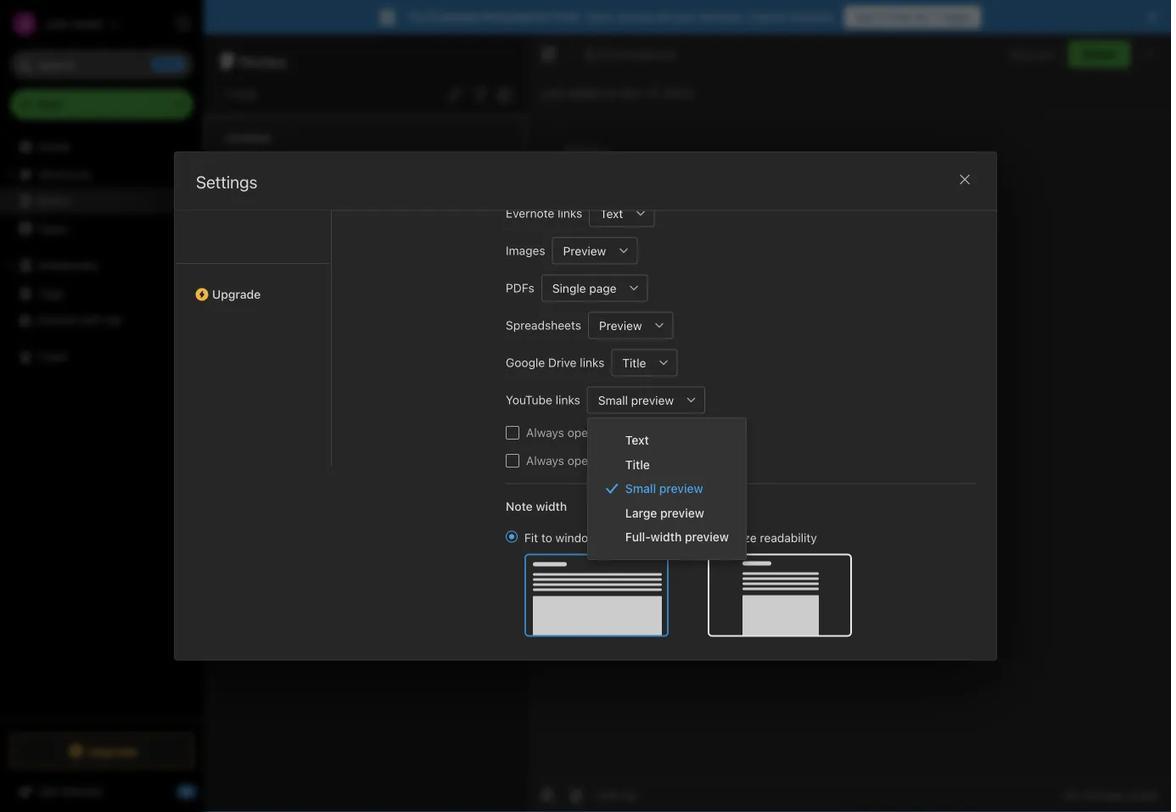 Task type: locate. For each thing, give the bounding box(es) containing it.
links for youtube links
[[556, 393, 580, 407]]

1 external from the top
[[598, 426, 642, 440]]

0 vertical spatial text
[[600, 206, 623, 220]]

sync
[[588, 10, 615, 24]]

0 horizontal spatial width
[[536, 500, 567, 514]]

0 vertical spatial notes
[[240, 51, 287, 71]]

for for free:
[[534, 10, 550, 24]]

preview for images
[[563, 244, 606, 258]]

1 vertical spatial open
[[568, 454, 595, 468]]

large preview link
[[588, 501, 746, 525]]

width
[[536, 500, 567, 514], [651, 530, 682, 544]]

add tag image
[[566, 785, 587, 806]]

external
[[598, 426, 642, 440], [598, 454, 642, 468]]

Fit to window radio
[[506, 531, 518, 543]]

small preview up large preview on the right bottom of page
[[625, 482, 703, 496]]

across
[[618, 10, 654, 24]]

note
[[233, 87, 257, 101]]

expand note image
[[539, 44, 559, 65]]

width up to
[[536, 500, 567, 514]]

tags button
[[0, 279, 203, 306]]

2 vertical spatial links
[[556, 393, 580, 407]]

Choose default view option for Google Drive links field
[[611, 349, 678, 376]]

1 vertical spatial external
[[598, 454, 642, 468]]

preview down large preview link
[[685, 530, 729, 544]]

1 vertical spatial small preview
[[625, 482, 703, 496]]

for inside button
[[915, 10, 931, 24]]

for left free:
[[534, 10, 550, 24]]

text inside dropdown list menu
[[625, 433, 649, 447]]

title up small preview button
[[623, 356, 646, 370]]

preview inside large preview link
[[660, 506, 704, 520]]

tab list
[[353, 34, 492, 466]]

1 vertical spatial evernote
[[506, 206, 555, 220]]

0 vertical spatial small
[[598, 393, 628, 407]]

notebooks link
[[0, 252, 203, 279]]

all
[[1065, 789, 1078, 802]]

settings down untitled
[[196, 172, 257, 192]]

None search field
[[22, 49, 182, 80]]

small up always open external files
[[598, 393, 628, 407]]

preview inside 'choose default view option for images' field
[[563, 244, 606, 258]]

Choose default view option for PDFs field
[[541, 275, 648, 302]]

0 vertical spatial evernote
[[429, 10, 479, 24]]

on
[[605, 86, 619, 100]]

0 vertical spatial upgrade button
[[175, 263, 331, 308]]

0 vertical spatial preview button
[[552, 237, 611, 264]]

0 vertical spatial upgrade
[[212, 287, 261, 301]]

small preview down title button
[[598, 393, 674, 407]]

external for applications
[[598, 454, 642, 468]]

images
[[506, 244, 545, 258]]

it
[[878, 10, 886, 24]]

1 vertical spatial text
[[625, 433, 649, 447]]

1 vertical spatial width
[[651, 530, 682, 544]]

2 for from the left
[[915, 10, 931, 24]]

0 vertical spatial small preview
[[598, 393, 674, 407]]

1 horizontal spatial width
[[651, 530, 682, 544]]

personal
[[482, 10, 531, 24]]

1 always from the top
[[526, 426, 564, 440]]

preview button up single page button
[[552, 237, 611, 264]]

1 vertical spatial preview
[[599, 319, 642, 333]]

notebooks
[[38, 258, 98, 272]]

width down large preview link
[[651, 530, 682, 544]]

text
[[600, 206, 623, 220], [625, 433, 649, 447]]

notes up tasks
[[37, 194, 70, 208]]

0 vertical spatial links
[[558, 206, 582, 220]]

me
[[106, 313, 122, 327]]

preview up title button
[[599, 319, 642, 333]]

fit
[[525, 531, 538, 545]]

readability
[[760, 531, 817, 545]]

2 open from the top
[[568, 454, 595, 468]]

1 vertical spatial always
[[526, 454, 564, 468]]

settings
[[214, 17, 258, 30], [196, 172, 257, 192]]

1 horizontal spatial text
[[625, 433, 649, 447]]

preview up large preview link
[[659, 482, 703, 496]]

0 vertical spatial always
[[526, 426, 564, 440]]

1 vertical spatial upgrade
[[88, 744, 138, 758]]

small up large
[[625, 482, 656, 496]]

1 horizontal spatial for
[[915, 10, 931, 24]]

links left text 'button'
[[558, 206, 582, 220]]

external down always open external files
[[598, 454, 642, 468]]

pdfs
[[506, 281, 535, 295]]

preview inside small preview 'link'
[[659, 482, 703, 496]]

text inside 'button'
[[600, 206, 623, 220]]

minutes
[[254, 185, 292, 197]]

1 vertical spatial small
[[625, 482, 656, 496]]

note width
[[506, 500, 567, 514]]

single page button
[[541, 275, 621, 302]]

text up always open external applications
[[625, 433, 649, 447]]

notes inside tree
[[37, 194, 70, 208]]

links
[[558, 206, 582, 220], [580, 356, 605, 370], [556, 393, 580, 407]]

preview inside small preview button
[[631, 393, 674, 407]]

0 horizontal spatial text
[[600, 206, 623, 220]]

small preview inside button
[[598, 393, 674, 407]]

Always open external applications checkbox
[[506, 454, 520, 468]]

shortcuts button
[[0, 160, 203, 188]]

trash
[[37, 350, 68, 364]]

17,
[[647, 86, 661, 100]]

for
[[534, 10, 550, 24], [915, 10, 931, 24]]

preview button up title button
[[588, 312, 647, 339]]

drive
[[548, 356, 577, 370]]

notes up note
[[240, 51, 287, 71]]

Search text field
[[22, 49, 182, 80]]

option group
[[506, 529, 852, 637]]

2 always from the top
[[526, 454, 564, 468]]

trash link
[[0, 344, 203, 371]]

1 vertical spatial notes
[[37, 194, 70, 208]]

0 vertical spatial external
[[598, 426, 642, 440]]

1 open from the top
[[568, 426, 595, 440]]

shortcuts
[[38, 167, 92, 181]]

evernote right the try
[[429, 10, 479, 24]]

1 horizontal spatial notes
[[240, 51, 287, 71]]

text up 'choose default view option for images' field
[[600, 206, 623, 220]]

full-width preview
[[625, 530, 729, 544]]

evernote up images
[[506, 206, 555, 220]]

open
[[568, 426, 595, 440], [568, 454, 595, 468]]

0 vertical spatial settings
[[214, 17, 258, 30]]

option group containing fit to window
[[506, 529, 852, 637]]

preview for spreadsheets
[[599, 319, 642, 333]]

evernote
[[429, 10, 479, 24], [506, 206, 555, 220]]

1 for from the left
[[534, 10, 550, 24]]

1 vertical spatial settings
[[196, 172, 257, 192]]

get it free for 7 days
[[855, 10, 971, 24]]

shared with me link
[[0, 306, 203, 334]]

1
[[224, 87, 229, 101]]

title down files
[[625, 458, 650, 472]]

width inside dropdown list menu
[[651, 530, 682, 544]]

days
[[944, 10, 971, 24]]

0 vertical spatial preview
[[563, 244, 606, 258]]

tasks
[[37, 221, 68, 235]]

links right the drive
[[580, 356, 605, 370]]

always
[[526, 426, 564, 440], [526, 454, 564, 468]]

1 vertical spatial title
[[625, 458, 650, 472]]

tree
[[0, 133, 204, 719]]

last edited on nov 17, 2023
[[541, 86, 693, 100]]

2 external from the top
[[598, 454, 642, 468]]

external up always open external applications
[[598, 426, 642, 440]]

always open external applications
[[526, 454, 712, 468]]

preview up full-width preview
[[660, 506, 704, 520]]

7
[[934, 10, 941, 24]]

open up always open external applications
[[568, 426, 595, 440]]

preview
[[563, 244, 606, 258], [599, 319, 642, 333]]

expand notebooks image
[[4, 259, 18, 272]]

settings right settings image
[[214, 17, 258, 30]]

always right 'always open external files' option
[[526, 426, 564, 440]]

0 horizontal spatial evernote
[[429, 10, 479, 24]]

0 vertical spatial open
[[568, 426, 595, 440]]

upgrade
[[212, 287, 261, 301], [88, 744, 138, 758]]

0 vertical spatial title
[[623, 356, 646, 370]]

single
[[552, 281, 586, 295]]

settings inside "tooltip"
[[214, 17, 258, 30]]

small preview
[[598, 393, 674, 407], [625, 482, 703, 496]]

links down the drive
[[556, 393, 580, 407]]

always right always open external applications option
[[526, 454, 564, 468]]

0 horizontal spatial notes
[[37, 194, 70, 208]]

preview up files
[[631, 393, 674, 407]]

open down always open external files
[[568, 454, 595, 468]]

for left 7
[[915, 10, 931, 24]]

Optimize readability radio
[[689, 531, 701, 543]]

title
[[623, 356, 646, 370], [625, 458, 650, 472]]

1 horizontal spatial evernote
[[506, 206, 555, 220]]

1 vertical spatial upgrade button
[[10, 734, 194, 768]]

optimize
[[708, 531, 757, 545]]

get
[[855, 10, 875, 24]]

small
[[598, 393, 628, 407], [625, 482, 656, 496]]

0 vertical spatial width
[[536, 500, 567, 514]]

cancel
[[749, 10, 786, 24]]

preview up single page
[[563, 244, 606, 258]]

0 horizontal spatial for
[[534, 10, 550, 24]]

only you
[[1010, 48, 1055, 60]]

anytime.
[[790, 10, 836, 24]]

preview inside field
[[599, 319, 642, 333]]

1 vertical spatial preview button
[[588, 312, 647, 339]]



Task type: vqa. For each thing, say whether or not it's contained in the screenshot.
Add filters icon
no



Task type: describe. For each thing, give the bounding box(es) containing it.
full-
[[625, 530, 651, 544]]

all
[[657, 10, 669, 24]]

preview inside full-width preview link
[[685, 530, 729, 544]]

shared
[[37, 313, 76, 327]]

get it free for 7 days button
[[845, 6, 981, 28]]

share button
[[1069, 41, 1131, 68]]

notebook
[[626, 48, 676, 60]]

preview button for images
[[552, 237, 611, 264]]

large preview
[[625, 506, 704, 520]]

changes
[[1081, 789, 1125, 802]]

a
[[226, 185, 231, 197]]

small inside small preview button
[[598, 393, 628, 407]]

preview button for spreadsheets
[[588, 312, 647, 339]]

fit to window
[[525, 531, 597, 545]]

always open external files
[[526, 426, 668, 440]]

always for always open external files
[[526, 426, 564, 440]]

new button
[[10, 89, 194, 120]]

close image
[[955, 169, 975, 190]]

small preview button
[[587, 387, 678, 414]]

first notebook button
[[579, 42, 682, 66]]

single page
[[552, 281, 617, 295]]

Always open external files checkbox
[[506, 426, 520, 440]]

text link
[[588, 428, 746, 452]]

nov
[[622, 86, 644, 100]]

first notebook
[[600, 48, 676, 60]]

edited
[[567, 86, 602, 100]]

few
[[234, 185, 251, 197]]

home link
[[0, 133, 204, 160]]

all changes saved
[[1065, 789, 1158, 802]]

you
[[1037, 48, 1055, 60]]

large
[[625, 506, 657, 520]]

note
[[506, 500, 533, 514]]

external for files
[[598, 426, 642, 440]]

share
[[1083, 47, 1116, 61]]

new
[[37, 97, 62, 111]]

untitled
[[226, 131, 271, 145]]

title inside title link
[[625, 458, 650, 472]]

width for note
[[536, 500, 567, 514]]

Note Editor text field
[[527, 115, 1171, 778]]

shared with me
[[37, 313, 122, 327]]

for for 7
[[915, 10, 931, 24]]

2023
[[664, 86, 693, 100]]

1 horizontal spatial upgrade
[[212, 287, 261, 301]]

google drive links
[[506, 356, 605, 370]]

spreadsheets
[[506, 318, 581, 332]]

Choose default view option for Images field
[[552, 237, 638, 264]]

small preview inside 'link'
[[625, 482, 703, 496]]

to
[[541, 531, 552, 545]]

youtube links
[[506, 393, 580, 407]]

try
[[408, 10, 426, 24]]

text button
[[589, 200, 628, 227]]

files
[[645, 426, 668, 440]]

home
[[37, 140, 70, 154]]

title link
[[588, 452, 746, 477]]

page
[[589, 281, 617, 295]]

only
[[1010, 48, 1034, 60]]

width for full-
[[651, 530, 682, 544]]

Choose default view option for Spreadsheets field
[[588, 312, 674, 339]]

first
[[600, 48, 623, 60]]

tree containing home
[[0, 133, 204, 719]]

1 note
[[224, 87, 257, 101]]

evernote links
[[506, 206, 582, 220]]

free:
[[553, 10, 582, 24]]

try evernote personal for free: sync across all your devices. cancel anytime.
[[408, 10, 836, 24]]

note window element
[[527, 34, 1171, 812]]

with
[[79, 313, 102, 327]]

devices.
[[700, 10, 746, 24]]

full-width preview link
[[588, 525, 746, 549]]

your
[[673, 10, 697, 24]]

add a reminder image
[[537, 785, 558, 806]]

title inside title button
[[623, 356, 646, 370]]

title button
[[611, 349, 651, 376]]

settings tooltip
[[188, 7, 271, 40]]

optimize readability
[[708, 531, 817, 545]]

open for always open external files
[[568, 426, 595, 440]]

small preview link
[[588, 477, 746, 501]]

applications
[[645, 454, 712, 468]]

a few minutes ago
[[226, 185, 313, 197]]

1 vertical spatial links
[[580, 356, 605, 370]]

small inside small preview 'link'
[[625, 482, 656, 496]]

links for evernote links
[[558, 206, 582, 220]]

open for always open external applications
[[568, 454, 595, 468]]

Choose default view option for Evernote links field
[[589, 200, 655, 227]]

always for always open external applications
[[526, 454, 564, 468]]

notes link
[[0, 188, 203, 215]]

settings image
[[173, 14, 194, 34]]

0 horizontal spatial upgrade
[[88, 744, 138, 758]]

youtube
[[506, 393, 553, 407]]

tags
[[38, 286, 64, 300]]

Choose default view option for YouTube links field
[[587, 387, 705, 414]]

ago
[[295, 185, 313, 197]]

tasks button
[[0, 215, 203, 242]]

free
[[889, 10, 912, 24]]

last
[[541, 86, 564, 100]]

saved
[[1128, 789, 1158, 802]]

dropdown list menu
[[588, 428, 746, 549]]

google
[[506, 356, 545, 370]]

window
[[556, 531, 597, 545]]



